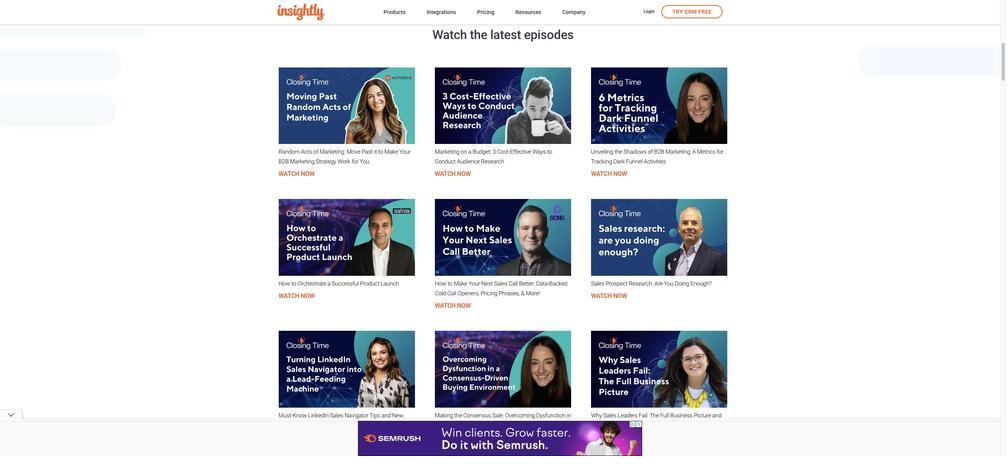 Task type: describe. For each thing, give the bounding box(es) containing it.
linkedin
[[308, 412, 329, 419]]

sale:
[[492, 412, 504, 419]]

marketing inside random acts of marketing: move past it to make your b2b marketing strategy work for you
[[290, 158, 315, 165]]

product
[[360, 280, 380, 288]]

watch now link for why sales leaders fail: the full business picture and how to ensure success
[[591, 434, 627, 442]]

insightly logo image
[[278, 4, 325, 21]]

random acts of marketing: move past it to make your b2b marketing strategy work for you
[[279, 149, 411, 165]]

episode 78 image
[[279, 67, 415, 144]]

why
[[591, 412, 602, 419]]

your inside how to make your next sales call better: data-backed cold call openers, pricing phrases, & more!
[[469, 280, 480, 288]]

tracking
[[591, 158, 612, 165]]

try crm free
[[673, 9, 712, 15]]

metrics
[[697, 149, 716, 156]]

research
[[481, 158, 504, 165]]

sales inside why sales leaders fail: the full business picture and how to ensure success
[[604, 412, 617, 419]]

successful
[[332, 280, 359, 288]]

openers,
[[458, 290, 480, 297]]

cost-
[[497, 149, 510, 156]]

on
[[461, 149, 467, 156]]

now for of
[[301, 170, 315, 178]]

the
[[650, 412, 659, 419]]

episode 35 image
[[591, 331, 728, 408]]

consensus
[[464, 412, 491, 419]]

it
[[374, 149, 377, 156]]

now for research:
[[614, 293, 627, 300]]

your inside must-know linkedin sales navigator tips and new features to optimize your prospecting
[[331, 422, 342, 429]]

to inside 'marketing on a budget: 3 cost-effective ways to conduct audience research'
[[548, 149, 552, 156]]

marketing: inside unveiling the shadows of b2b marketing: 6 metrics for tracking dark funnel activities
[[666, 149, 692, 156]]

6
[[693, 149, 696, 156]]

watch now link for making the consensus sale: overcoming dysfunction in a consensus-driven buying environment
[[435, 434, 471, 442]]

watch now for random acts of marketing: move past it to make your b2b marketing strategy work for you
[[279, 170, 315, 178]]

for inside unveiling the shadows of b2b marketing: 6 metrics for tracking dark funnel activities
[[717, 149, 724, 156]]

orchestrate
[[298, 280, 326, 288]]

sales prospect research: are you doing enough?
[[591, 280, 712, 288]]

resources link
[[516, 7, 542, 18]]

sales inside how to make your next sales call better: data-backed cold call openers, pricing phrases, & more!
[[494, 280, 508, 288]]

how to orchestrate a successful product launch
[[279, 280, 399, 288]]

optimize
[[308, 422, 329, 429]]

fail:
[[639, 412, 649, 419]]

now for leaders
[[614, 434, 627, 442]]

for inside random acts of marketing: move past it to make your b2b marketing strategy work for you
[[352, 158, 359, 165]]

&
[[521, 290, 525, 297]]

features
[[279, 422, 300, 429]]

data-
[[536, 280, 550, 288]]

watch now for sales prospect research: are you doing enough?
[[591, 293, 627, 300]]

move
[[347, 149, 360, 156]]

conduct
[[435, 158, 456, 165]]

company link
[[563, 7, 586, 18]]

prospect
[[606, 280, 628, 288]]

watch now link for unveiling the shadows of b2b marketing: 6 metrics for tracking dark funnel activities
[[591, 170, 627, 178]]

free
[[699, 9, 712, 15]]

activities
[[644, 158, 666, 165]]

episode 76 image
[[591, 67, 728, 144]]

0 horizontal spatial a
[[328, 280, 331, 288]]

backed
[[550, 280, 568, 288]]

to left the orchestrate
[[292, 280, 296, 288]]

buying
[[485, 422, 502, 429]]

effective
[[510, 149, 531, 156]]

how for how to make your next sales call better: data-backed cold call openers, pricing phrases, & more!
[[435, 280, 447, 288]]

watch for why sales leaders fail: the full business picture and how to ensure success
[[591, 434, 612, 442]]

watch now for why sales leaders fail: the full business picture and how to ensure success
[[591, 434, 627, 442]]

watch now for how to orchestrate a successful product launch
[[279, 293, 315, 300]]

why sales leaders fail: the full business picture and how to ensure success
[[591, 412, 722, 429]]

now for shadows
[[614, 170, 627, 178]]

to inside random acts of marketing: move past it to make your b2b marketing strategy work for you
[[378, 149, 383, 156]]

navigator
[[345, 412, 369, 419]]

tips
[[370, 412, 380, 419]]

episode 77 image
[[435, 67, 572, 144]]

episode 72 image
[[279, 331, 415, 408]]

b2b inside unveiling the shadows of b2b marketing: 6 metrics for tracking dark funnel activities
[[655, 149, 665, 156]]

watch for how to make your next sales call better: data-backed cold call openers, pricing phrases, & more!
[[435, 302, 456, 310]]

marketing inside 'marketing on a budget: 3 cost-effective ways to conduct audience research'
[[435, 149, 460, 156]]

marketing on a budget: 3 cost-effective ways to conduct audience research
[[435, 149, 552, 165]]

make inside random acts of marketing: move past it to make your b2b marketing strategy work for you
[[385, 149, 398, 156]]

unveiling the shadows of b2b marketing: 6 metrics for tracking dark funnel activities
[[591, 149, 724, 165]]

picture
[[694, 412, 711, 419]]

episode 74 image
[[435, 199, 572, 276]]

strategy
[[316, 158, 336, 165]]

know
[[293, 412, 307, 419]]

launch
[[381, 280, 399, 288]]

ensure
[[610, 422, 627, 429]]

watch now link for random acts of marketing: move past it to make your b2b marketing strategy work for you
[[279, 170, 315, 178]]

doing
[[675, 280, 689, 288]]

episode 75 image
[[279, 199, 415, 276]]

watch now link for how to orchestrate a successful product launch
[[279, 293, 315, 300]]

must-know linkedin sales navigator tips and new features to optimize your prospecting
[[279, 412, 404, 429]]

integrations
[[427, 9, 456, 15]]

dark
[[614, 158, 625, 165]]

1 horizontal spatial you
[[664, 280, 674, 288]]

audience
[[457, 158, 480, 165]]

login link
[[644, 9, 655, 16]]

in
[[567, 412, 572, 419]]

resources
[[516, 9, 542, 15]]

watch for how to orchestrate a successful product launch
[[279, 293, 300, 300]]

try crm free button
[[662, 5, 723, 18]]

the for shadows
[[615, 149, 623, 156]]

environment
[[503, 422, 534, 429]]

a inside 'marketing on a budget: 3 cost-effective ways to conduct audience research'
[[469, 149, 472, 156]]

budget:
[[473, 149, 492, 156]]

latest
[[491, 27, 521, 42]]

research:
[[629, 280, 654, 288]]

unveiling
[[591, 149, 614, 156]]

watch now link for marketing on a budget: 3 cost-effective ways to conduct audience research
[[435, 170, 471, 178]]

work
[[338, 158, 351, 165]]

random
[[279, 149, 300, 156]]

watch for unveiling the shadows of b2b marketing: 6 metrics for tracking dark funnel activities
[[591, 170, 612, 178]]

phrases,
[[499, 290, 520, 297]]

past
[[362, 149, 373, 156]]

driven
[[469, 422, 484, 429]]

how inside why sales leaders fail: the full business picture and how to ensure success
[[591, 422, 603, 429]]



Task type: locate. For each thing, give the bounding box(es) containing it.
next
[[482, 280, 493, 288]]

watch down cold
[[435, 302, 456, 310]]

and right picture
[[713, 412, 722, 419]]

0 horizontal spatial the
[[454, 412, 462, 419]]

watch now down prospect
[[591, 293, 627, 300]]

now down acts
[[301, 170, 315, 178]]

and inside why sales leaders fail: the full business picture and how to ensure success
[[713, 412, 722, 419]]

0 horizontal spatial call
[[448, 290, 457, 297]]

pricing down the next
[[481, 290, 498, 297]]

consensus-
[[439, 422, 469, 429]]

0 vertical spatial for
[[717, 149, 724, 156]]

for down the move in the top left of the page
[[352, 158, 359, 165]]

try crm free link
[[662, 5, 723, 18]]

better:
[[519, 280, 535, 288]]

marketing: up strategy
[[320, 149, 346, 156]]

to inside how to make your next sales call better: data-backed cold call openers, pricing phrases, & more!
[[448, 280, 453, 288]]

products
[[384, 9, 406, 15]]

1 horizontal spatial call
[[509, 280, 518, 288]]

sales
[[494, 280, 508, 288], [591, 280, 605, 288], [330, 412, 344, 419], [604, 412, 617, 419]]

business
[[671, 412, 693, 419]]

call up the phrases,
[[509, 280, 518, 288]]

watch now link down the 'ensure'
[[591, 434, 627, 442]]

watch down random on the top left of the page
[[279, 170, 300, 178]]

ways
[[533, 149, 546, 156]]

watch now for unveiling the shadows of b2b marketing: 6 metrics for tracking dark funnel activities
[[591, 170, 627, 178]]

watch now for making the consensus sale: overcoming dysfunction in a consensus-driven buying environment
[[435, 434, 471, 442]]

1 horizontal spatial a
[[435, 422, 438, 429]]

2 horizontal spatial a
[[469, 149, 472, 156]]

for right the metrics
[[717, 149, 724, 156]]

now for a
[[457, 170, 471, 178]]

integrations link
[[427, 7, 456, 18]]

how for how to orchestrate a successful product launch
[[279, 280, 290, 288]]

3
[[493, 149, 496, 156]]

make right it
[[385, 149, 398, 156]]

marketing up 'conduct'
[[435, 149, 460, 156]]

watch
[[433, 27, 467, 42]]

watch down prospect
[[591, 293, 612, 300]]

watch down the orchestrate
[[279, 293, 300, 300]]

2 of from the left
[[648, 149, 653, 156]]

crm
[[685, 9, 697, 15]]

1 vertical spatial b2b
[[279, 158, 289, 165]]

0 horizontal spatial and
[[382, 412, 391, 419]]

2 horizontal spatial the
[[615, 149, 623, 156]]

0 vertical spatial call
[[509, 280, 518, 288]]

1 of from the left
[[313, 149, 318, 156]]

1 vertical spatial pricing
[[481, 290, 498, 297]]

0 vertical spatial you
[[360, 158, 369, 165]]

the inside making the consensus sale: overcoming dysfunction in a consensus-driven buying environment
[[454, 412, 462, 419]]

login
[[644, 9, 655, 14]]

now down the 'ensure'
[[614, 434, 627, 442]]

sales left prospect
[[591, 280, 605, 288]]

watch for marketing on a budget: 3 cost-effective ways to conduct audience research
[[435, 170, 456, 178]]

0 vertical spatial your
[[400, 149, 411, 156]]

marketing down acts
[[290, 158, 315, 165]]

are
[[655, 280, 663, 288]]

a left successful
[[328, 280, 331, 288]]

success
[[629, 422, 649, 429]]

to down know
[[301, 422, 306, 429]]

0 vertical spatial b2b
[[655, 149, 665, 156]]

pricing up watch the latest episodes
[[477, 9, 495, 15]]

how inside how to make your next sales call better: data-backed cold call openers, pricing phrases, & more!
[[435, 280, 447, 288]]

1 horizontal spatial your
[[400, 149, 411, 156]]

1 horizontal spatial marketing
[[435, 149, 460, 156]]

you
[[360, 158, 369, 165], [664, 280, 674, 288]]

shadows
[[624, 149, 647, 156]]

of inside random acts of marketing: move past it to make your b2b marketing strategy work for you
[[313, 149, 318, 156]]

1 horizontal spatial b2b
[[655, 149, 665, 156]]

make up openers,
[[454, 280, 468, 288]]

how up cold
[[435, 280, 447, 288]]

your right it
[[400, 149, 411, 156]]

overcoming
[[505, 412, 535, 419]]

1 horizontal spatial of
[[648, 149, 653, 156]]

watch now link down random on the top left of the page
[[279, 170, 315, 178]]

to
[[378, 149, 383, 156], [548, 149, 552, 156], [292, 280, 296, 288], [448, 280, 453, 288], [301, 422, 306, 429], [604, 422, 609, 429]]

how down why
[[591, 422, 603, 429]]

now for orchestrate
[[301, 293, 315, 300]]

for
[[717, 149, 724, 156], [352, 158, 359, 165]]

2 vertical spatial the
[[454, 412, 462, 419]]

dysfunction
[[536, 412, 566, 419]]

the up dark
[[615, 149, 623, 156]]

2 marketing: from the left
[[666, 149, 692, 156]]

your inside random acts of marketing: move past it to make your b2b marketing strategy work for you
[[400, 149, 411, 156]]

you inside random acts of marketing: move past it to make your b2b marketing strategy work for you
[[360, 158, 369, 165]]

watch now link down 'conduct'
[[435, 170, 471, 178]]

1 vertical spatial your
[[469, 280, 480, 288]]

of right acts
[[313, 149, 318, 156]]

now for make
[[457, 302, 471, 310]]

2 vertical spatial a
[[435, 422, 438, 429]]

a right on
[[469, 149, 472, 156]]

1 horizontal spatial for
[[717, 149, 724, 156]]

watch
[[279, 170, 300, 178], [435, 170, 456, 178], [591, 170, 612, 178], [279, 293, 300, 300], [591, 293, 612, 300], [435, 302, 456, 310], [435, 434, 456, 442], [591, 434, 612, 442]]

how left the orchestrate
[[279, 280, 290, 288]]

watch now link for how to make your next sales call better: data-backed cold call openers, pricing phrases, & more!
[[435, 302, 471, 310]]

2 horizontal spatial how
[[591, 422, 603, 429]]

0 vertical spatial a
[[469, 149, 472, 156]]

sales up the 'ensure'
[[604, 412, 617, 419]]

0 horizontal spatial your
[[331, 422, 342, 429]]

your
[[400, 149, 411, 156], [469, 280, 480, 288], [331, 422, 342, 429]]

now
[[301, 170, 315, 178], [457, 170, 471, 178], [614, 170, 627, 178], [301, 293, 315, 300], [614, 293, 627, 300], [457, 302, 471, 310], [457, 434, 471, 442], [614, 434, 627, 442]]

watch now down the 'ensure'
[[591, 434, 627, 442]]

now down openers,
[[457, 302, 471, 310]]

prospecting
[[343, 422, 373, 429]]

2 horizontal spatial your
[[469, 280, 480, 288]]

you down past
[[360, 158, 369, 165]]

1 vertical spatial marketing
[[290, 158, 315, 165]]

sales right the linkedin
[[330, 412, 344, 419]]

1 vertical spatial make
[[454, 280, 468, 288]]

2 vertical spatial your
[[331, 422, 342, 429]]

watch now link down the orchestrate
[[279, 293, 315, 300]]

watch down 'conduct'
[[435, 170, 456, 178]]

new
[[392, 412, 404, 419]]

0 horizontal spatial marketing:
[[320, 149, 346, 156]]

and inside must-know linkedin sales navigator tips and new features to optimize your prospecting
[[382, 412, 391, 419]]

1 horizontal spatial the
[[470, 27, 488, 42]]

0 horizontal spatial marketing
[[290, 158, 315, 165]]

watch the latest episodes
[[433, 27, 574, 42]]

sales up the phrases,
[[494, 280, 508, 288]]

watch down tracking
[[591, 170, 612, 178]]

full
[[661, 412, 669, 419]]

watch now down the orchestrate
[[279, 293, 315, 300]]

watch now link
[[279, 170, 315, 178], [435, 170, 471, 178], [591, 170, 627, 178], [279, 293, 315, 300], [591, 293, 627, 300], [435, 302, 471, 310], [435, 434, 471, 442], [591, 434, 627, 442]]

1 marketing: from the left
[[320, 149, 346, 156]]

cold
[[435, 290, 446, 297]]

0 horizontal spatial make
[[385, 149, 398, 156]]

funnel
[[626, 158, 643, 165]]

to inside why sales leaders fail: the full business picture and how to ensure success
[[604, 422, 609, 429]]

watch now down tracking
[[591, 170, 627, 178]]

sales inside must-know linkedin sales navigator tips and new features to optimize your prospecting
[[330, 412, 344, 419]]

1 horizontal spatial how
[[435, 280, 447, 288]]

marketing
[[435, 149, 460, 156], [290, 158, 315, 165]]

acts
[[301, 149, 312, 156]]

marketing: inside random acts of marketing: move past it to make your b2b marketing strategy work for you
[[320, 149, 346, 156]]

make
[[385, 149, 398, 156], [454, 280, 468, 288]]

0 horizontal spatial of
[[313, 149, 318, 156]]

watch for making the consensus sale: overcoming dysfunction in a consensus-driven buying environment
[[435, 434, 456, 442]]

marketing:
[[320, 149, 346, 156], [666, 149, 692, 156]]

leaders
[[618, 412, 638, 419]]

1 horizontal spatial marketing:
[[666, 149, 692, 156]]

make inside how to make your next sales call better: data-backed cold call openers, pricing phrases, & more!
[[454, 280, 468, 288]]

watch for random acts of marketing: move past it to make your b2b marketing strategy work for you
[[279, 170, 300, 178]]

products link
[[384, 7, 406, 18]]

and right tips
[[382, 412, 391, 419]]

0 horizontal spatial you
[[360, 158, 369, 165]]

0 vertical spatial pricing
[[477, 9, 495, 15]]

watch now down cold
[[435, 302, 471, 310]]

b2b inside random acts of marketing: move past it to make your b2b marketing strategy work for you
[[279, 158, 289, 165]]

watch down the 'ensure'
[[591, 434, 612, 442]]

more!
[[526, 290, 540, 297]]

now for consensus
[[457, 434, 471, 442]]

1 vertical spatial you
[[664, 280, 674, 288]]

making the consensus sale: overcoming dysfunction in a consensus-driven buying environment
[[435, 412, 572, 429]]

1 vertical spatial the
[[615, 149, 623, 156]]

the up "consensus-"
[[454, 412, 462, 419]]

watch now link down tracking
[[591, 170, 627, 178]]

0 vertical spatial the
[[470, 27, 488, 42]]

now down dark
[[614, 170, 627, 178]]

you right are
[[664, 280, 674, 288]]

now down prospect
[[614, 293, 627, 300]]

call right cold
[[448, 290, 457, 297]]

enough?
[[691, 280, 712, 288]]

episode 73 image
[[591, 199, 728, 276]]

how to make your next sales call better: data-backed cold call openers, pricing phrases, & more!
[[435, 280, 568, 297]]

pricing link
[[477, 7, 495, 18]]

0 horizontal spatial how
[[279, 280, 290, 288]]

watch now link for sales prospect research: are you doing enough?
[[591, 293, 627, 300]]

the inside unveiling the shadows of b2b marketing: 6 metrics for tracking dark funnel activities
[[615, 149, 623, 156]]

watch down "consensus-"
[[435, 434, 456, 442]]

of inside unveiling the shadows of b2b marketing: 6 metrics for tracking dark funnel activities
[[648, 149, 653, 156]]

b2b up activities
[[655, 149, 665, 156]]

watch for sales prospect research: are you doing enough?
[[591, 293, 612, 300]]

1 horizontal spatial and
[[713, 412, 722, 419]]

2 and from the left
[[713, 412, 722, 419]]

watch now
[[279, 170, 315, 178], [435, 170, 471, 178], [591, 170, 627, 178], [279, 293, 315, 300], [591, 293, 627, 300], [435, 302, 471, 310], [435, 434, 471, 442], [591, 434, 627, 442]]

watch now down 'conduct'
[[435, 170, 471, 178]]

your up openers,
[[469, 280, 480, 288]]

1 vertical spatial call
[[448, 290, 457, 297]]

insightly logo link
[[278, 4, 371, 21]]

watch now link down "consensus-"
[[435, 434, 471, 442]]

a
[[469, 149, 472, 156], [328, 280, 331, 288], [435, 422, 438, 429]]

pricing inside how to make your next sales call better: data-backed cold call openers, pricing phrases, & more!
[[481, 290, 498, 297]]

watch now for how to make your next sales call better: data-backed cold call openers, pricing phrases, & more!
[[435, 302, 471, 310]]

0 horizontal spatial b2b
[[279, 158, 289, 165]]

b2b
[[655, 149, 665, 156], [279, 158, 289, 165]]

0 vertical spatial make
[[385, 149, 398, 156]]

b2b down random on the top left of the page
[[279, 158, 289, 165]]

to left the next
[[448, 280, 453, 288]]

the
[[470, 27, 488, 42], [615, 149, 623, 156], [454, 412, 462, 419]]

watch now down "consensus-"
[[435, 434, 471, 442]]

1 horizontal spatial make
[[454, 280, 468, 288]]

episodes
[[524, 27, 574, 42]]

your right the optimize
[[331, 422, 342, 429]]

now down audience
[[457, 170, 471, 178]]

now down "consensus-"
[[457, 434, 471, 442]]

to right it
[[378, 149, 383, 156]]

of up activities
[[648, 149, 653, 156]]

a down making at the bottom of the page
[[435, 422, 438, 429]]

making
[[435, 412, 453, 419]]

the for consensus
[[454, 412, 462, 419]]

episode 40 image
[[435, 331, 572, 408]]

now down the orchestrate
[[301, 293, 315, 300]]

watch now for marketing on a budget: 3 cost-effective ways to conduct audience research
[[435, 170, 471, 178]]

try
[[673, 9, 683, 15]]

company
[[563, 9, 586, 15]]

to left the 'ensure'
[[604, 422, 609, 429]]

to inside must-know linkedin sales navigator tips and new features to optimize your prospecting
[[301, 422, 306, 429]]

watch now down random on the top left of the page
[[279, 170, 315, 178]]

1 vertical spatial a
[[328, 280, 331, 288]]

0 horizontal spatial for
[[352, 158, 359, 165]]

1 vertical spatial for
[[352, 158, 359, 165]]

watch now link down cold
[[435, 302, 471, 310]]

the down pricing link on the left top of the page
[[470, 27, 488, 42]]

0 vertical spatial marketing
[[435, 149, 460, 156]]

pricing
[[477, 9, 495, 15], [481, 290, 498, 297]]

marketing: left 6
[[666, 149, 692, 156]]

watch now link down prospect
[[591, 293, 627, 300]]

1 and from the left
[[382, 412, 391, 419]]

the for latest
[[470, 27, 488, 42]]

must-
[[279, 412, 293, 419]]

a inside making the consensus sale: overcoming dysfunction in a consensus-driven buying environment
[[435, 422, 438, 429]]

to right ways on the top right of page
[[548, 149, 552, 156]]



Task type: vqa. For each thing, say whether or not it's contained in the screenshot.
The CRM that's built to scale. It will grow with you…but you'll never outgrow it.'s the The
no



